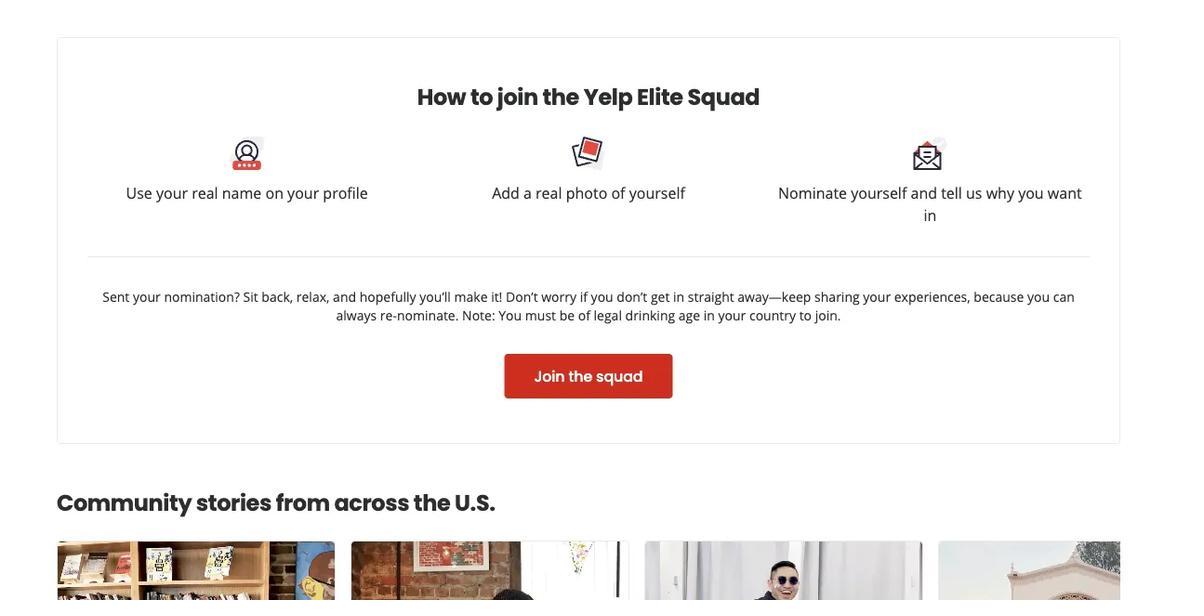 Task type: vqa. For each thing, say whether or not it's contained in the screenshot.
the bottom services
no



Task type: locate. For each thing, give the bounding box(es) containing it.
1 real from the left
[[192, 183, 218, 203]]

1 vertical spatial in
[[673, 288, 685, 306]]

why
[[987, 183, 1015, 203]]

experiences,
[[895, 288, 971, 306]]

and inside sent your nomination? sit back, relax, and hopefully you'll make it! don't worry if you don't get in straight away—keep sharing your experiences, because you can always re-nominate. note: you must be of legal drinking age in your country to join.
[[333, 288, 356, 306]]

1 horizontal spatial to
[[800, 307, 812, 324]]

must
[[525, 307, 556, 324]]

2 real from the left
[[536, 183, 562, 203]]

in right get
[[673, 288, 685, 306]]

0 horizontal spatial yourself
[[629, 183, 685, 203]]

0 vertical spatial in
[[924, 206, 937, 226]]

back,
[[262, 288, 293, 306]]

0 horizontal spatial and
[[333, 288, 356, 306]]

and inside 'nominate yourself and tell us why you want in'
[[911, 183, 938, 203]]

can
[[1054, 288, 1075, 306]]

join the squad button
[[505, 355, 673, 399]]

yourself right nominate
[[851, 183, 907, 203]]

to left join.
[[800, 307, 812, 324]]

1 vertical spatial to
[[800, 307, 812, 324]]

u.s.
[[455, 489, 495, 520]]

use your real name on your profile
[[126, 183, 368, 203]]

2 yourself from the left
[[851, 183, 907, 203]]

the right join
[[569, 367, 593, 388]]

1 vertical spatial and
[[333, 288, 356, 306]]

1 horizontal spatial and
[[911, 183, 938, 203]]

to
[[471, 82, 493, 113], [800, 307, 812, 324]]

the
[[543, 82, 579, 113], [569, 367, 593, 388], [414, 489, 451, 520]]

and
[[911, 183, 938, 203], [333, 288, 356, 306]]

yourself right photo at the top of the page
[[629, 183, 685, 203]]

1 horizontal spatial in
[[704, 307, 715, 324]]

real for photo
[[536, 183, 562, 203]]

0 vertical spatial the
[[543, 82, 579, 113]]

your
[[156, 183, 188, 203], [288, 183, 319, 203], [133, 288, 161, 306], [863, 288, 891, 306], [719, 307, 746, 324]]

use
[[126, 183, 152, 203]]

relax,
[[297, 288, 330, 306]]

real left name
[[192, 183, 218, 203]]

of right photo at the top of the page
[[612, 183, 626, 203]]

how to join the yelp elite squad
[[417, 82, 760, 113]]

eric joseph "ej" d. in san francisco image
[[646, 543, 923, 601]]

1 horizontal spatial real
[[536, 183, 562, 203]]

get
[[651, 288, 670, 306]]

you right why
[[1019, 183, 1044, 203]]

of
[[612, 183, 626, 203], [578, 307, 591, 324]]

real right a
[[536, 183, 562, 203]]

you
[[1019, 183, 1044, 203], [591, 288, 614, 306], [1028, 288, 1050, 306]]

the left u.s.
[[414, 489, 451, 520]]

add a real photo of yourself
[[492, 183, 685, 203]]

join the squad
[[534, 367, 643, 388]]

the right 'join'
[[543, 82, 579, 113]]

hopefully
[[360, 288, 416, 306]]

drinking
[[626, 307, 675, 324]]

1 vertical spatial the
[[569, 367, 593, 388]]

of right be
[[578, 307, 591, 324]]

1 horizontal spatial yourself
[[851, 183, 907, 203]]

in down straight
[[704, 307, 715, 324]]

0 vertical spatial of
[[612, 183, 626, 203]]

and up always
[[333, 288, 356, 306]]

yelp
[[584, 82, 633, 113]]

yourself
[[629, 183, 685, 203], [851, 183, 907, 203]]

nominate.
[[397, 307, 459, 324]]

0 horizontal spatial real
[[192, 183, 218, 203]]

0 horizontal spatial to
[[471, 82, 493, 113]]

and left tell
[[911, 183, 938, 203]]

how
[[417, 82, 466, 113]]

to left 'join'
[[471, 82, 493, 113]]

on
[[266, 183, 284, 203]]

your down straight
[[719, 307, 746, 324]]

sent
[[103, 288, 130, 306]]

want
[[1048, 183, 1082, 203]]

in up 'experiences,'
[[924, 206, 937, 226]]

in inside 'nominate yourself and tell us why you want in'
[[924, 206, 937, 226]]

community
[[57, 489, 192, 520]]

your right sent
[[133, 288, 161, 306]]

straight
[[688, 288, 735, 306]]

because
[[974, 288, 1024, 306]]

make
[[454, 288, 488, 306]]

from
[[276, 489, 330, 520]]

re-
[[380, 307, 397, 324]]

2 horizontal spatial in
[[924, 206, 937, 226]]

real for name
[[192, 183, 218, 203]]

in
[[924, 206, 937, 226], [673, 288, 685, 306], [704, 307, 715, 324]]

0 vertical spatial and
[[911, 183, 938, 203]]

0 horizontal spatial of
[[578, 307, 591, 324]]

us
[[966, 183, 983, 203]]

you left 'can'
[[1028, 288, 1050, 306]]

real
[[192, 183, 218, 203], [536, 183, 562, 203]]

join.
[[815, 307, 841, 324]]

1 vertical spatial of
[[578, 307, 591, 324]]



Task type: describe. For each thing, give the bounding box(es) containing it.
squad
[[688, 82, 760, 113]]

sharing
[[815, 288, 860, 306]]

your right sharing
[[863, 288, 891, 306]]

your right use
[[156, 183, 188, 203]]

you
[[499, 307, 522, 324]]

yourself inside 'nominate yourself and tell us why you want in'
[[851, 183, 907, 203]]

sit
[[243, 288, 258, 306]]

0 vertical spatial to
[[471, 82, 493, 113]]

community stories from across the u.s.
[[57, 489, 495, 520]]

away—keep
[[738, 288, 812, 306]]

profile
[[323, 183, 368, 203]]

country
[[750, 307, 796, 324]]

nominate
[[779, 183, 847, 203]]

you right if
[[591, 288, 614, 306]]

2 vertical spatial in
[[704, 307, 715, 324]]

1 yourself from the left
[[629, 183, 685, 203]]

join
[[497, 82, 538, 113]]

always
[[336, 307, 377, 324]]

it!
[[491, 288, 503, 306]]

photo
[[566, 183, 608, 203]]

note:
[[462, 307, 495, 324]]

your right on
[[288, 183, 319, 203]]

age
[[679, 307, 701, 324]]

to inside sent your nomination? sit back, relax, and hopefully you'll make it! don't worry if you don't get in straight away—keep sharing your experiences, because you can always re-nominate. note: you must be of legal drinking age in your country to join.
[[800, 307, 812, 324]]

of inside sent your nomination? sit back, relax, and hopefully you'll make it! don't worry if you don't get in straight away—keep sharing your experiences, because you can always re-nominate. note: you must be of legal drinking age in your country to join.
[[578, 307, 591, 324]]

you inside 'nominate yourself and tell us why you want in'
[[1019, 183, 1044, 203]]

1 horizontal spatial of
[[612, 183, 626, 203]]

you'll
[[420, 288, 451, 306]]

"nini "ster" j. in d.c. image
[[58, 543, 335, 601]]

nominate yourself and tell us why you want in
[[779, 183, 1082, 226]]

name
[[222, 183, 262, 203]]

be
[[560, 307, 575, 324]]

worry
[[542, 288, 577, 306]]

nomination?
[[164, 288, 240, 306]]

stories
[[196, 489, 272, 520]]

elite
[[637, 82, 683, 113]]

2 vertical spatial the
[[414, 489, 451, 520]]

legal
[[594, 307, 622, 324]]

0 horizontal spatial in
[[673, 288, 685, 306]]

tell
[[941, 183, 963, 203]]

dominek t. in new york image
[[352, 543, 629, 601]]

don't
[[617, 288, 648, 306]]

join
[[534, 367, 565, 388]]

add
[[492, 183, 520, 203]]

the inside button
[[569, 367, 593, 388]]

a
[[524, 183, 532, 203]]

across
[[334, 489, 409, 520]]

if
[[580, 288, 588, 306]]

don't
[[506, 288, 538, 306]]

sent your nomination? sit back, relax, and hopefully you'll make it! don't worry if you don't get in straight away—keep sharing your experiences, because you can always re-nominate. note: you must be of legal drinking age in your country to join.
[[103, 288, 1075, 324]]

squad
[[596, 367, 643, 388]]

mark s. in san diego image
[[939, 543, 1178, 601]]



